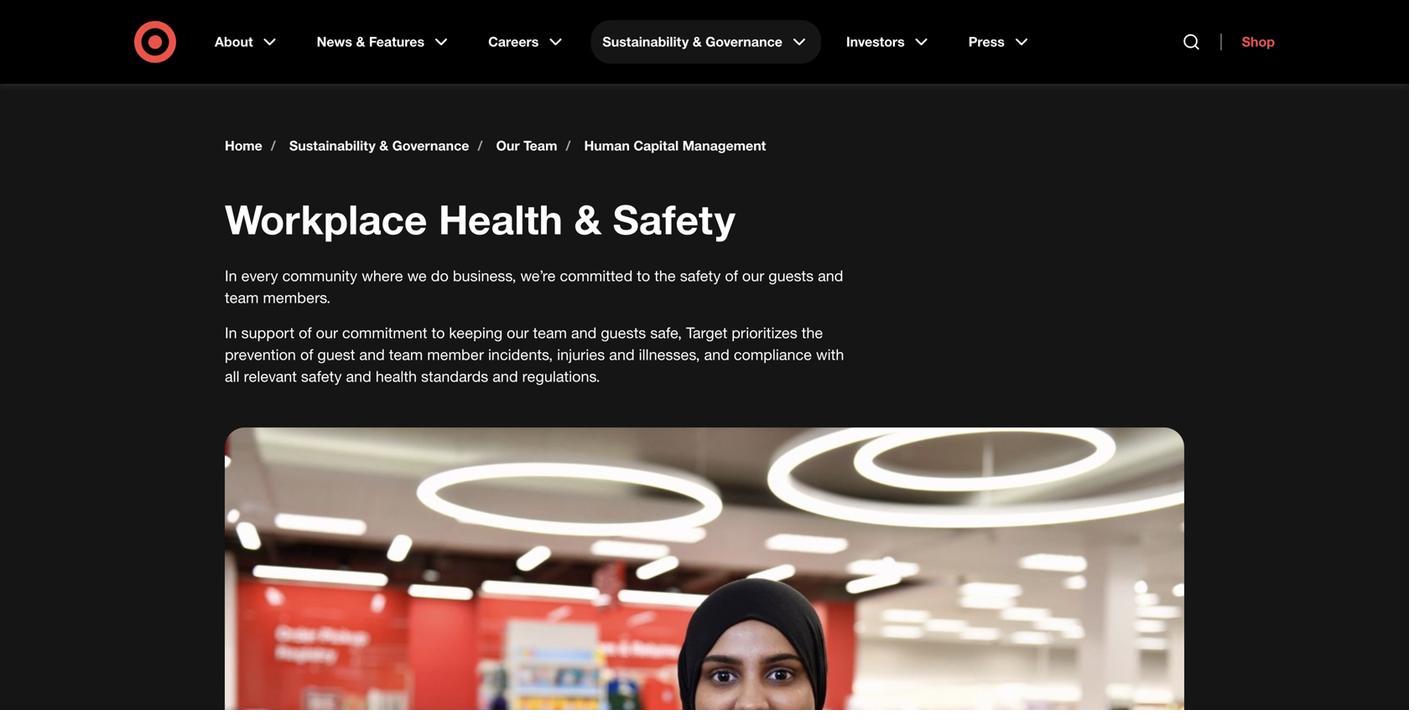 Task type: describe. For each thing, give the bounding box(es) containing it.
all
[[225, 367, 240, 385]]

1 horizontal spatial sustainability & governance
[[603, 34, 783, 50]]

0 horizontal spatial sustainability & governance link
[[289, 138, 469, 154]]

about link
[[203, 20, 292, 64]]

in support of our commitment to keeping our team and guests safe, target prioritizes the prevention of guest and team member incidents, injuries and illnesses, and compliance with all relevant safety and health standards and regulations.
[[225, 324, 844, 385]]

investors
[[846, 34, 905, 50]]

& for the news & features 'link'
[[356, 34, 365, 50]]

and up injuries
[[571, 324, 597, 342]]

human capital management
[[584, 138, 766, 154]]

and down the guest
[[346, 367, 371, 385]]

0 horizontal spatial our
[[316, 324, 338, 342]]

1 horizontal spatial our
[[507, 324, 529, 342]]

workplace
[[225, 195, 427, 244]]

governance for sustainability & governance link to the left
[[392, 138, 469, 154]]

compliance
[[734, 346, 812, 364]]

careers
[[488, 34, 539, 50]]

community
[[282, 267, 358, 285]]

sustainability for sustainability & governance link to the left
[[289, 138, 376, 154]]

workplace health & safety
[[225, 195, 735, 244]]

of inside in every community where we do business, we're committed to the safety of our guests and team members.
[[725, 267, 738, 285]]

news
[[317, 34, 352, 50]]

guests inside in every community where we do business, we're committed to the safety of our guests and team members.
[[769, 267, 814, 285]]

every
[[241, 267, 278, 285]]

& for sustainability & governance link to the left
[[379, 138, 389, 154]]

relevant
[[244, 367, 297, 385]]

our team
[[496, 138, 557, 154]]

in every community where we do business, we're committed to the safety of our guests and team members.
[[225, 267, 843, 307]]

capital
[[634, 138, 679, 154]]

shop link
[[1221, 34, 1275, 50]]

health
[[439, 195, 563, 244]]

2 vertical spatial of
[[300, 346, 313, 364]]

members.
[[263, 289, 331, 307]]

1 vertical spatial of
[[299, 324, 312, 342]]

about
[[215, 34, 253, 50]]

target
[[686, 324, 727, 342]]

governance for rightmost sustainability & governance link
[[706, 34, 783, 50]]

our inside in every community where we do business, we're committed to the safety of our guests and team members.
[[742, 267, 764, 285]]

and down incidents,
[[493, 367, 518, 385]]

careers link
[[477, 20, 577, 64]]

incidents,
[[488, 346, 553, 364]]

do
[[431, 267, 449, 285]]

regulations.
[[522, 367, 600, 385]]

safety inside in every community where we do business, we're committed to the safety of our guests and team members.
[[680, 267, 721, 285]]

injuries
[[557, 346, 605, 364]]

in for in every community where we do business, we're committed to the safety of our guests and team members.
[[225, 267, 237, 285]]

and down target
[[704, 346, 730, 364]]

home link
[[225, 138, 262, 154]]

and down commitment
[[359, 346, 385, 364]]

with
[[816, 346, 844, 364]]

human
[[584, 138, 630, 154]]

member
[[427, 346, 484, 364]]



Task type: vqa. For each thing, say whether or not it's contained in the screenshot.
'guest'
yes



Task type: locate. For each thing, give the bounding box(es) containing it.
0 vertical spatial sustainability & governance link
[[591, 20, 821, 64]]

safe,
[[650, 324, 682, 342]]

support
[[241, 324, 295, 342]]

press link
[[957, 20, 1043, 64]]

the inside in support of our commitment to keeping our team and guests safe, target prioritizes the prevention of guest and team member incidents, injuries and illnesses, and compliance with all relevant safety and health standards and regulations.
[[802, 324, 823, 342]]

news & features link
[[305, 20, 463, 64]]

the up with at right
[[802, 324, 823, 342]]

keeping
[[449, 324, 503, 342]]

features
[[369, 34, 425, 50]]

team
[[524, 138, 557, 154]]

0 vertical spatial governance
[[706, 34, 783, 50]]

0 horizontal spatial safety
[[301, 367, 342, 385]]

1 vertical spatial governance
[[392, 138, 469, 154]]

where
[[362, 267, 403, 285]]

0 vertical spatial safety
[[680, 267, 721, 285]]

1 horizontal spatial team
[[389, 346, 423, 364]]

1 horizontal spatial the
[[802, 324, 823, 342]]

0 vertical spatial to
[[637, 267, 650, 285]]

0 vertical spatial sustainability & governance
[[603, 34, 783, 50]]

the down safety on the top
[[654, 267, 676, 285]]

in left the every
[[225, 267, 237, 285]]

in for in support of our commitment to keeping our team and guests safe, target prioritizes the prevention of guest and team member incidents, injuries and illnesses, and compliance with all relevant safety and health standards and regulations.
[[225, 324, 237, 342]]

1 horizontal spatial sustainability
[[603, 34, 689, 50]]

the
[[654, 267, 676, 285], [802, 324, 823, 342]]

management
[[682, 138, 766, 154]]

safety inside in support of our commitment to keeping our team and guests safe, target prioritizes the prevention of guest and team member incidents, injuries and illnesses, and compliance with all relevant safety and health standards and regulations.
[[301, 367, 342, 385]]

our team link
[[496, 138, 557, 154]]

our up the guest
[[316, 324, 338, 342]]

0 vertical spatial sustainability
[[603, 34, 689, 50]]

to inside in support of our commitment to keeping our team and guests safe, target prioritizes the prevention of guest and team member incidents, injuries and illnesses, and compliance with all relevant safety and health standards and regulations.
[[432, 324, 445, 342]]

1 vertical spatial guests
[[601, 324, 646, 342]]

1 horizontal spatial to
[[637, 267, 650, 285]]

of down members.
[[299, 324, 312, 342]]

0 horizontal spatial sustainability
[[289, 138, 376, 154]]

investors link
[[835, 20, 943, 64]]

1 horizontal spatial sustainability & governance link
[[591, 20, 821, 64]]

2 vertical spatial team
[[389, 346, 423, 364]]

1 vertical spatial sustainability
[[289, 138, 376, 154]]

2 horizontal spatial team
[[533, 324, 567, 342]]

to inside in every community where we do business, we're committed to the safety of our guests and team members.
[[637, 267, 650, 285]]

we're
[[520, 267, 556, 285]]

and
[[818, 267, 843, 285], [571, 324, 597, 342], [359, 346, 385, 364], [609, 346, 635, 364], [704, 346, 730, 364], [346, 367, 371, 385], [493, 367, 518, 385]]

and up with at right
[[818, 267, 843, 285]]

& for rightmost sustainability & governance link
[[693, 34, 702, 50]]

1 vertical spatial to
[[432, 324, 445, 342]]

team down the every
[[225, 289, 259, 307]]

0 horizontal spatial team
[[225, 289, 259, 307]]

prevention
[[225, 346, 296, 364]]

safety down the guest
[[301, 367, 342, 385]]

in inside in support of our commitment to keeping our team and guests safe, target prioritizes the prevention of guest and team member incidents, injuries and illnesses, and compliance with all relevant safety and health standards and regulations.
[[225, 324, 237, 342]]

of
[[725, 267, 738, 285], [299, 324, 312, 342], [300, 346, 313, 364]]

guests up prioritizes on the top right of the page
[[769, 267, 814, 285]]

guest
[[318, 346, 355, 364]]

team
[[225, 289, 259, 307], [533, 324, 567, 342], [389, 346, 423, 364]]

0 horizontal spatial to
[[432, 324, 445, 342]]

1 vertical spatial safety
[[301, 367, 342, 385]]

0 horizontal spatial guests
[[601, 324, 646, 342]]

0 horizontal spatial governance
[[392, 138, 469, 154]]

in
[[225, 267, 237, 285], [225, 324, 237, 342]]

& inside 'link'
[[356, 34, 365, 50]]

sustainability & governance
[[603, 34, 783, 50], [289, 138, 469, 154]]

0 vertical spatial guests
[[769, 267, 814, 285]]

business,
[[453, 267, 516, 285]]

news & features
[[317, 34, 425, 50]]

1 horizontal spatial governance
[[706, 34, 783, 50]]

safety
[[613, 195, 735, 244]]

&
[[356, 34, 365, 50], [693, 34, 702, 50], [379, 138, 389, 154], [574, 195, 602, 244]]

prioritizes
[[732, 324, 797, 342]]

illnesses,
[[639, 346, 700, 364]]

to right committed
[[637, 267, 650, 285]]

of up target
[[725, 267, 738, 285]]

safety up target
[[680, 267, 721, 285]]

0 vertical spatial team
[[225, 289, 259, 307]]

sustainability
[[603, 34, 689, 50], [289, 138, 376, 154]]

governance
[[706, 34, 783, 50], [392, 138, 469, 154]]

our
[[742, 267, 764, 285], [316, 324, 338, 342], [507, 324, 529, 342]]

human capital management link
[[584, 138, 766, 154]]

0 horizontal spatial the
[[654, 267, 676, 285]]

0 vertical spatial in
[[225, 267, 237, 285]]

safety
[[680, 267, 721, 285], [301, 367, 342, 385]]

1 vertical spatial sustainability & governance
[[289, 138, 469, 154]]

1 in from the top
[[225, 267, 237, 285]]

0 vertical spatial of
[[725, 267, 738, 285]]

team inside in every community where we do business, we're committed to the safety of our guests and team members.
[[225, 289, 259, 307]]

our
[[496, 138, 520, 154]]

and inside in every community where we do business, we're committed to the safety of our guests and team members.
[[818, 267, 843, 285]]

2 in from the top
[[225, 324, 237, 342]]

shop
[[1242, 34, 1275, 50]]

1 horizontal spatial safety
[[680, 267, 721, 285]]

1 horizontal spatial guests
[[769, 267, 814, 285]]

sustainability for rightmost sustainability & governance link
[[603, 34, 689, 50]]

press
[[969, 34, 1005, 50]]

to
[[637, 267, 650, 285], [432, 324, 445, 342]]

1 vertical spatial the
[[802, 324, 823, 342]]

team up health
[[389, 346, 423, 364]]

and right injuries
[[609, 346, 635, 364]]

to up "member" on the left of the page
[[432, 324, 445, 342]]

sustainability & governance link
[[591, 20, 821, 64], [289, 138, 469, 154]]

we
[[407, 267, 427, 285]]

1 vertical spatial team
[[533, 324, 567, 342]]

0 horizontal spatial sustainability & governance
[[289, 138, 469, 154]]

our up prioritizes on the top right of the page
[[742, 267, 764, 285]]

of left the guest
[[300, 346, 313, 364]]

1 vertical spatial in
[[225, 324, 237, 342]]

2 horizontal spatial our
[[742, 267, 764, 285]]

commitment
[[342, 324, 427, 342]]

our up incidents,
[[507, 324, 529, 342]]

guests left "safe,"
[[601, 324, 646, 342]]

standards
[[421, 367, 488, 385]]

guests inside in support of our commitment to keeping our team and guests safe, target prioritizes the prevention of guest and team member incidents, injuries and illnesses, and compliance with all relevant safety and health standards and regulations.
[[601, 324, 646, 342]]

in inside in every community where we do business, we're committed to the safety of our guests and team members.
[[225, 267, 237, 285]]

home
[[225, 138, 262, 154]]

1 vertical spatial sustainability & governance link
[[289, 138, 469, 154]]

0 vertical spatial the
[[654, 267, 676, 285]]

in up prevention
[[225, 324, 237, 342]]

committed
[[560, 267, 633, 285]]

health
[[376, 367, 417, 385]]

team up incidents,
[[533, 324, 567, 342]]

guests
[[769, 267, 814, 285], [601, 324, 646, 342]]

the inside in every community where we do business, we're committed to the safety of our guests and team members.
[[654, 267, 676, 285]]



